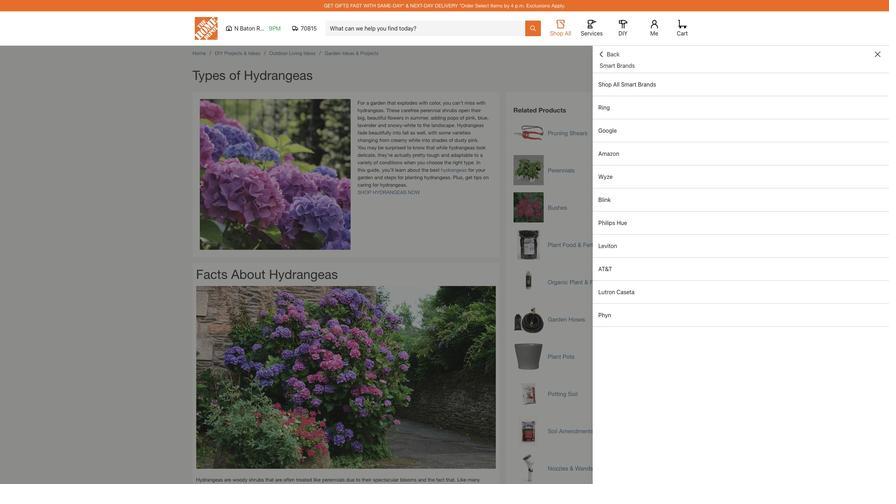 Task type: describe. For each thing, give the bounding box(es) containing it.
for down guide,
[[373, 182, 379, 188]]

shrubs inside for a garden that explodes with color, you can't miss with hydrangeas. these carefree perennial shrubs open their big, beautiful flowers in summer, adding pops of pink, blue, lavender and snowy-white to the landscape. hydrangeas fade beautifully into fall as well, with some varieties changing from creamy white into shades of dusty pink.
[[442, 107, 457, 113]]

diy projects & ideas
[[215, 50, 260, 56]]

feedback link image
[[880, 120, 889, 158]]

items
[[491, 2, 503, 9]]

1 horizontal spatial smart
[[621, 81, 637, 88]]

outdoor
[[269, 50, 288, 56]]

What can we help you find today? search field
[[330, 21, 525, 36]]

you may be surprised to know that while hydrangeas look delicate, they're actually pretty tough and adaptable to a variety of conditions when you choose the right type. in this guide, you'll learn about the best
[[358, 145, 486, 173]]

gifts
[[335, 2, 349, 9]]

garden ideas & projects link
[[325, 50, 379, 56]]

of inside you may be surprised to know that while hydrangeas look delicate, they're actually pretty tough and adaptable to a variety of conditions when you choose the right type. in this guide, you'll learn about the best
[[374, 159, 378, 165]]

perennials image
[[514, 155, 544, 185]]

blue,
[[478, 115, 489, 121]]

pops
[[447, 115, 459, 121]]

baton
[[240, 25, 255, 32]]

related products
[[514, 106, 566, 114]]

soil amendments
[[548, 428, 594, 435]]

lutron
[[599, 289, 615, 295]]

the inside for a garden that explodes with color, you can't miss with hydrangeas. these carefree perennial shrubs open their big, beautiful flowers in summer, adding pops of pink, blue, lavender and snowy-white to the landscape. hydrangeas fade beautifully into fall as well, with some varieties changing from creamy white into shades of dusty pink.
[[423, 122, 430, 128]]

containers.
[[455, 484, 479, 484]]

services
[[581, 30, 603, 37]]

back
[[607, 51, 620, 58]]

to inside for a garden that explodes with color, you can't miss with hydrangeas. these carefree perennial shrubs open their big, beautiful flowers in summer, adding pops of pink, blue, lavender and snowy-white to the landscape. hydrangeas fade beautifully into fall as well, with some varieties changing from creamy white into shades of dusty pink.
[[417, 122, 422, 128]]

wyze
[[599, 174, 613, 180]]

of down the diy projects & ideas
[[229, 67, 240, 83]]

facts about hydrangeas
[[196, 267, 338, 282]]

ring link
[[593, 96, 889, 119]]

of down open at the right of the page
[[460, 115, 464, 121]]

cart
[[677, 30, 688, 37]]

summer,
[[410, 115, 429, 121]]

steps
[[384, 174, 396, 180]]

nozzles & wands
[[548, 465, 593, 472]]

pink and purple hydrangeas in a garden image
[[200, 99, 351, 250]]

many
[[468, 477, 480, 483]]

philips hue
[[599, 220, 627, 226]]

potting soil link
[[548, 390, 578, 398]]

shop all
[[550, 30, 571, 37]]

0 horizontal spatial into
[[393, 130, 401, 136]]

& for organic plant & flower fertilizer
[[585, 279, 588, 285]]

organic plant & flower fertilizer link
[[548, 278, 630, 293]]

garden hoses image
[[514, 304, 544, 334]]

good
[[308, 484, 319, 484]]

fact
[[436, 477, 445, 483]]

rouge
[[257, 25, 273, 32]]

dusty
[[455, 137, 467, 143]]

1 horizontal spatial into
[[422, 137, 430, 143]]

potting soil image
[[514, 379, 544, 409]]

lavender
[[358, 122, 377, 128]]

the up hydrangeas link
[[444, 159, 451, 165]]

shop all button
[[549, 20, 572, 37]]

amazon
[[599, 151, 620, 157]]

hydrangeas link
[[441, 167, 467, 173]]

2 vertical spatial hydrangeas.
[[380, 182, 408, 188]]

like
[[457, 477, 466, 483]]

at&t
[[599, 266, 612, 272]]

back button
[[599, 51, 620, 58]]

their inside for a garden that explodes with color, you can't miss with hydrangeas. these carefree perennial shrubs open their big, beautiful flowers in summer, adding pops of pink, blue, lavender and snowy-white to the landscape. hydrangeas fade beautifully into fall as well, with some varieties changing from creamy white into shades of dusty pink.
[[471, 107, 481, 113]]

day*
[[393, 2, 404, 9]]

leviton link
[[593, 235, 889, 257]]

you'll
[[382, 167, 394, 173]]

ring
[[599, 104, 610, 111]]

potting soil
[[548, 391, 578, 397]]

4
[[511, 2, 514, 9]]

snowy-
[[388, 122, 404, 128]]

plant food & fertilizer image
[[514, 230, 544, 260]]

3 ideas from the left
[[343, 50, 355, 56]]

food
[[563, 241, 576, 248]]

0 horizontal spatial smart
[[600, 62, 615, 69]]

bushes
[[548, 204, 567, 211]]

garden for caring
[[358, 174, 373, 180]]

wyze link
[[593, 165, 889, 188]]

varieties
[[452, 130, 471, 136]]

your
[[476, 167, 486, 173]]

that inside hydrangeas are woody shrubs that are often treated like perennials due to their spectacular blooms and the fact that. like many perennials, caring for hydrangeas means having a good pruning routine. hydrangeas can be grown in-ground and in containers. the
[[265, 477, 274, 483]]

routine.
[[339, 484, 356, 484]]

drawer close image
[[875, 51, 881, 57]]

philips hue link
[[593, 212, 889, 234]]

colorful hydrangeas growing in a yard. image
[[196, 286, 496, 469]]

planting
[[405, 174, 423, 180]]

best
[[430, 167, 440, 173]]

phyn
[[599, 312, 611, 318]]

select
[[475, 2, 489, 9]]

shop for shop all smart brands
[[599, 81, 612, 88]]

blink link
[[593, 189, 889, 211]]

bushes link
[[548, 204, 567, 211]]

now
[[408, 189, 420, 195]]

woody
[[233, 477, 248, 483]]

day
[[424, 2, 434, 9]]

adding
[[431, 115, 446, 121]]

from
[[380, 137, 390, 143]]

in-
[[417, 484, 423, 484]]

for your garden and steps for planting hydrangeas. plus, get tips on caring for hydrangeas.
[[358, 167, 489, 188]]

get
[[465, 174, 473, 180]]

variety
[[358, 159, 372, 165]]

for down learn
[[398, 174, 404, 180]]

means
[[271, 484, 286, 484]]

on
[[483, 174, 489, 180]]

& for garden ideas & projects
[[356, 50, 359, 56]]

in
[[477, 159, 481, 165]]

p.m.
[[515, 2, 525, 9]]

caring inside hydrangeas are woody shrubs that are often treated like perennials due to their spectacular blooms and the fact that. like many perennials, caring for hydrangeas means having a good pruning routine. hydrangeas can be grown in-ground and in containers. the
[[222, 484, 235, 484]]

caseta
[[617, 289, 635, 295]]

type.
[[464, 159, 475, 165]]

nozzles & wands image
[[514, 453, 544, 484]]

me button
[[643, 20, 666, 37]]

wands
[[575, 465, 593, 472]]

hoses
[[569, 316, 585, 323]]

for a garden that explodes with color, you can't miss with hydrangeas. these carefree perennial shrubs open their big, beautiful flowers in summer, adding pops of pink, blue, lavender and snowy-white to the landscape. hydrangeas fade beautifully into fall as well, with some varieties changing from creamy white into shades of dusty pink.
[[358, 100, 489, 143]]

to up in
[[474, 152, 479, 158]]

plant for plant food & fertilizer
[[548, 241, 561, 248]]

fertilizer inside organic plant & flower fertilizer
[[548, 286, 570, 293]]

of left dusty on the top of the page
[[449, 137, 453, 143]]

home
[[193, 50, 206, 56]]

2 are from the left
[[275, 477, 282, 483]]

garden hoses
[[548, 316, 585, 323]]

tips
[[474, 174, 482, 180]]

0 horizontal spatial with
[[419, 100, 428, 106]]

1 ideas from the left
[[248, 50, 260, 56]]

to inside hydrangeas are woody shrubs that are often treated like perennials due to their spectacular blooms and the fact that. like many perennials, caring for hydrangeas means having a good pruning routine. hydrangeas can be grown in-ground and in containers. the
[[356, 477, 361, 483]]

hydrangeas inside for a garden that explodes with color, you can't miss with hydrangeas. these carefree perennial shrubs open their big, beautiful flowers in summer, adding pops of pink, blue, lavender and snowy-white to the landscape. hydrangeas fade beautifully into fall as well, with some varieties changing from creamy white into shades of dusty pink.
[[457, 122, 484, 128]]

1 horizontal spatial soil
[[568, 391, 578, 397]]

70815 button
[[292, 25, 317, 32]]

1 vertical spatial soil
[[548, 428, 558, 435]]

well,
[[417, 130, 427, 136]]



Task type: vqa. For each thing, say whether or not it's contained in the screenshot.
Often on the bottom of page
yes



Task type: locate. For each thing, give the bounding box(es) containing it.
1 horizontal spatial in
[[449, 484, 453, 484]]

all
[[565, 30, 571, 37], [613, 81, 620, 88]]

me
[[651, 30, 659, 37]]

all left services
[[565, 30, 571, 37]]

plant left pots
[[548, 353, 561, 360]]

0 vertical spatial their
[[471, 107, 481, 113]]

1 vertical spatial that
[[426, 145, 435, 151]]

& for plant food & fertilizer
[[578, 241, 582, 248]]

and down guide,
[[375, 174, 383, 180]]

shrubs up pops
[[442, 107, 457, 113]]

0 vertical spatial all
[[565, 30, 571, 37]]

plant inside organic plant & flower fertilizer
[[570, 279, 583, 285]]

hydrangeas inside you may be surprised to know that while hydrangeas look delicate, they're actually pretty tough and adaptable to a variety of conditions when you choose the right type. in this guide, you'll learn about the best
[[449, 145, 475, 151]]

hydrangeas inside hydrangeas are woody shrubs that are often treated like perennials due to their spectacular blooms and the fact that. like many perennials, caring for hydrangeas means having a good pruning routine. hydrangeas can be grown in-ground and in containers. the
[[244, 484, 270, 484]]

hydrangeas are woody shrubs that are often treated like perennials due to their spectacular blooms and the fact that. like many perennials, caring for hydrangeas means having a good pruning routine. hydrangeas can be grown in-ground and in containers. the
[[196, 477, 491, 484]]

0 horizontal spatial a
[[304, 484, 306, 484]]

0 horizontal spatial projects
[[224, 50, 242, 56]]

and down fact
[[440, 484, 448, 484]]

garden down this
[[358, 174, 373, 180]]

garden inside for a garden that explodes with color, you can't miss with hydrangeas. these carefree perennial shrubs open their big, beautiful flowers in summer, adding pops of pink, blue, lavender and snowy-white to the landscape. hydrangeas fade beautifully into fall as well, with some varieties changing from creamy white into shades of dusty pink.
[[371, 100, 386, 106]]

hydrangeas. up beautiful
[[358, 107, 385, 113]]

fast
[[350, 2, 362, 9]]

garden ideas & projects
[[325, 50, 379, 56]]

2 horizontal spatial ideas
[[343, 50, 355, 56]]

hydrangeas.
[[358, 107, 385, 113], [424, 174, 452, 180], [380, 182, 408, 188]]

that inside for a garden that explodes with color, you can't miss with hydrangeas. these carefree perennial shrubs open their big, beautiful flowers in summer, adding pops of pink, blue, lavender and snowy-white to the landscape. hydrangeas fade beautifully into fall as well, with some varieties changing from creamy white into shades of dusty pink.
[[387, 100, 396, 106]]

may
[[367, 145, 377, 151]]

their inside hydrangeas are woody shrubs that are often treated like perennials due to their spectacular blooms and the fact that. like many perennials, caring for hydrangeas means having a good pruning routine. hydrangeas can be grown in-ground and in containers. the
[[362, 477, 372, 483]]

smart down smart brands
[[621, 81, 637, 88]]

diy inside button
[[619, 30, 628, 37]]

1 vertical spatial into
[[422, 137, 430, 143]]

can't
[[452, 100, 463, 106]]

0 horizontal spatial you
[[417, 159, 425, 165]]

0 vertical spatial you
[[443, 100, 451, 106]]

0 vertical spatial hydrangeas
[[449, 145, 475, 151]]

plant food & fertilizer
[[548, 241, 605, 248]]

caring down 'woody'
[[222, 484, 235, 484]]

0 horizontal spatial garden
[[325, 50, 341, 56]]

1 vertical spatial diy
[[215, 50, 223, 56]]

that up means
[[265, 477, 274, 483]]

creamy
[[391, 137, 407, 143]]

hydrangeas. down best
[[424, 174, 452, 180]]

shop down apply.
[[550, 30, 564, 37]]

1 vertical spatial brands
[[638, 81, 656, 88]]

you left can't
[[443, 100, 451, 106]]

amendments
[[559, 428, 594, 435]]

plant pots
[[548, 353, 575, 360]]

for down type. in the top of the page
[[468, 167, 474, 173]]

1 horizontal spatial projects
[[360, 50, 379, 56]]

n
[[235, 25, 239, 32]]

pruning shears link
[[548, 129, 588, 137]]

soil
[[568, 391, 578, 397], [548, 428, 558, 435]]

like
[[313, 477, 321, 483]]

soil right potting
[[568, 391, 578, 397]]

1 horizontal spatial are
[[275, 477, 282, 483]]

0 horizontal spatial soil
[[548, 428, 558, 435]]

1 vertical spatial shrubs
[[249, 477, 264, 483]]

of up guide,
[[374, 159, 378, 165]]

2 vertical spatial hydrangeas
[[244, 484, 270, 484]]

shrubs inside hydrangeas are woody shrubs that are often treated like perennials due to their spectacular blooms and the fact that. like many perennials, caring for hydrangeas means having a good pruning routine. hydrangeas can be grown in-ground and in containers. the
[[249, 477, 264, 483]]

to left know
[[407, 145, 412, 151]]

0 vertical spatial garden
[[371, 100, 386, 106]]

garden for these
[[371, 100, 386, 106]]

1 horizontal spatial diy
[[619, 30, 628, 37]]

1 vertical spatial hydrangeas
[[441, 167, 467, 173]]

1 horizontal spatial their
[[471, 107, 481, 113]]

to down summer,
[[417, 122, 422, 128]]

white down as
[[409, 137, 421, 143]]

2 horizontal spatial with
[[476, 100, 486, 106]]

0 horizontal spatial shop
[[550, 30, 564, 37]]

get
[[324, 2, 334, 9]]

garden inside for your garden and steps for planting hydrangeas. plus, get tips on caring for hydrangeas.
[[358, 174, 373, 180]]

learn
[[395, 167, 406, 173]]

1 horizontal spatial fertilizer
[[583, 241, 605, 248]]

for
[[358, 100, 365, 106]]

0 vertical spatial plant
[[548, 241, 561, 248]]

are left 'woody'
[[224, 477, 231, 483]]

smart
[[600, 62, 615, 69], [621, 81, 637, 88]]

be down the from
[[378, 145, 384, 151]]

a right the for
[[366, 100, 369, 106]]

plant for plant pots
[[548, 353, 561, 360]]

0 vertical spatial caring
[[358, 182, 371, 188]]

0 horizontal spatial ideas
[[248, 50, 260, 56]]

and up "beautifully"
[[378, 122, 386, 128]]

1 horizontal spatial shrubs
[[442, 107, 457, 113]]

a down treated
[[304, 484, 306, 484]]

0 vertical spatial a
[[366, 100, 369, 106]]

exclusions
[[527, 2, 550, 9]]

2 vertical spatial a
[[304, 484, 306, 484]]

70815
[[301, 25, 317, 32]]

0 vertical spatial smart
[[600, 62, 615, 69]]

menu
[[593, 73, 889, 327]]

pruning
[[548, 130, 568, 136]]

apply.
[[552, 2, 565, 9]]

miss
[[465, 100, 475, 106]]

hydrangeas down right
[[441, 167, 467, 173]]

0 vertical spatial white
[[404, 122, 416, 128]]

hydrangeas down 'woody'
[[244, 484, 270, 484]]

diy for diy
[[619, 30, 628, 37]]

be right can
[[395, 484, 400, 484]]

soil amendments image
[[514, 416, 544, 446]]

0 vertical spatial that
[[387, 100, 396, 106]]

2 vertical spatial plant
[[548, 353, 561, 360]]

diy projects & ideas link
[[215, 50, 260, 56]]

you inside for a garden that explodes with color, you can't miss with hydrangeas. these carefree perennial shrubs open their big, beautiful flowers in summer, adding pops of pink, blue, lavender and snowy-white to the landscape. hydrangeas fade beautifully into fall as well, with some varieties changing from creamy white into shades of dusty pink.
[[443, 100, 451, 106]]

all inside menu
[[613, 81, 620, 88]]

1 vertical spatial be
[[395, 484, 400, 484]]

0 vertical spatial shop
[[550, 30, 564, 37]]

1 horizontal spatial you
[[443, 100, 451, 106]]

their up pink,
[[471, 107, 481, 113]]

the up ground at the left of the page
[[428, 477, 435, 483]]

0 horizontal spatial that
[[265, 477, 274, 483]]

into down snowy-
[[393, 130, 401, 136]]

flowers
[[388, 115, 404, 121]]

be inside you may be surprised to know that while hydrangeas look delicate, they're actually pretty tough and adaptable to a variety of conditions when you choose the right type. in this guide, you'll learn about the best
[[378, 145, 384, 151]]

shop for shop all
[[550, 30, 564, 37]]

and inside for a garden that explodes with color, you can't miss with hydrangeas. these carefree perennial shrubs open their big, beautiful flowers in summer, adding pops of pink, blue, lavender and snowy-white to the landscape. hydrangeas fade beautifully into fall as well, with some varieties changing from creamy white into shades of dusty pink.
[[378, 122, 386, 128]]

0 vertical spatial be
[[378, 145, 384, 151]]

hydrangeas. inside for a garden that explodes with color, you can't miss with hydrangeas. these carefree perennial shrubs open their big, beautiful flowers in summer, adding pops of pink, blue, lavender and snowy-white to the landscape. hydrangeas fade beautifully into fall as well, with some varieties changing from creamy white into shades of dusty pink.
[[358, 107, 385, 113]]

in down that.
[[449, 484, 453, 484]]

can
[[385, 484, 393, 484]]

fertilizer right the food on the right of the page
[[583, 241, 605, 248]]

pruning shears
[[548, 130, 588, 136]]

carefree
[[401, 107, 419, 113]]

and
[[378, 122, 386, 128], [441, 152, 450, 158], [375, 174, 383, 180], [418, 477, 427, 483], [440, 484, 448, 484]]

diy right home
[[215, 50, 223, 56]]

be inside hydrangeas are woody shrubs that are often treated like perennials due to their spectacular blooms and the fact that. like many perennials, caring for hydrangeas means having a good pruning routine. hydrangeas can be grown in-ground and in containers. the
[[395, 484, 400, 484]]

of
[[229, 67, 240, 83], [460, 115, 464, 121], [449, 137, 453, 143], [374, 159, 378, 165]]

2 horizontal spatial that
[[426, 145, 435, 151]]

often
[[284, 477, 295, 483]]

ground
[[423, 484, 438, 484]]

organic plant & flower fertilizer image
[[514, 267, 544, 297]]

1 horizontal spatial with
[[428, 130, 437, 136]]

products
[[539, 106, 566, 114]]

0 horizontal spatial brands
[[617, 62, 635, 69]]

with
[[419, 100, 428, 106], [476, 100, 486, 106], [428, 130, 437, 136]]

1 are from the left
[[224, 477, 231, 483]]

google link
[[593, 119, 889, 142]]

the home depot logo image
[[195, 17, 217, 40]]

garden for garden ideas & projects
[[325, 50, 341, 56]]

and inside for your garden and steps for planting hydrangeas. plus, get tips on caring for hydrangeas.
[[375, 174, 383, 180]]

& inside organic plant & flower fertilizer
[[585, 279, 588, 285]]

big,
[[358, 115, 366, 121]]

plant pots image
[[514, 342, 544, 372]]

0 vertical spatial fertilizer
[[583, 241, 605, 248]]

by
[[504, 2, 510, 9]]

organic
[[548, 279, 568, 285]]

1 vertical spatial in
[[449, 484, 453, 484]]

flower
[[590, 279, 607, 285]]

their
[[471, 107, 481, 113], [362, 477, 372, 483]]

1 horizontal spatial be
[[395, 484, 400, 484]]

brands inside menu
[[638, 81, 656, 88]]

nozzles & wands link
[[548, 465, 593, 472]]

all inside button
[[565, 30, 571, 37]]

1 horizontal spatial shop
[[599, 81, 612, 88]]

garden up beautiful
[[371, 100, 386, 106]]

shades
[[432, 137, 448, 143]]

that up tough
[[426, 145, 435, 151]]

0 horizontal spatial caring
[[222, 484, 235, 484]]

0 horizontal spatial fertilizer
[[548, 286, 570, 293]]

plant left the food on the right of the page
[[548, 241, 561, 248]]

a inside for a garden that explodes with color, you can't miss with hydrangeas. these carefree perennial shrubs open their big, beautiful flowers in summer, adding pops of pink, blue, lavender and snowy-white to the landscape. hydrangeas fade beautifully into fall as well, with some varieties changing from creamy white into shades of dusty pink.
[[366, 100, 369, 106]]

1 vertical spatial white
[[409, 137, 421, 143]]

1 projects from the left
[[224, 50, 242, 56]]

0 vertical spatial shrubs
[[442, 107, 457, 113]]

1 vertical spatial their
[[362, 477, 372, 483]]

0 vertical spatial garden
[[325, 50, 341, 56]]

1 vertical spatial all
[[613, 81, 620, 88]]

outdoor living ideas link
[[269, 50, 316, 56]]

for down 'woody'
[[237, 484, 243, 484]]

this
[[358, 167, 366, 173]]

in inside for a garden that explodes with color, you can't miss with hydrangeas. these carefree perennial shrubs open their big, beautiful flowers in summer, adding pops of pink, blue, lavender and snowy-white to the landscape. hydrangeas fade beautifully into fall as well, with some varieties changing from creamy white into shades of dusty pink.
[[405, 115, 409, 121]]

that
[[387, 100, 396, 106], [426, 145, 435, 151], [265, 477, 274, 483]]

some
[[439, 130, 451, 136]]

0 horizontal spatial be
[[378, 145, 384, 151]]

plant pots link
[[548, 353, 575, 360]]

related
[[514, 106, 537, 114]]

the left best
[[422, 167, 429, 173]]

2 projects from the left
[[360, 50, 379, 56]]

1 horizontal spatial caring
[[358, 182, 371, 188]]

living
[[289, 50, 302, 56]]

diy
[[619, 30, 628, 37], [215, 50, 223, 56]]

0 horizontal spatial shrubs
[[249, 477, 264, 483]]

shop down smart brands
[[599, 81, 612, 88]]

0 horizontal spatial in
[[405, 115, 409, 121]]

0 vertical spatial into
[[393, 130, 401, 136]]

garden for garden hoses
[[548, 316, 567, 323]]

& for diy projects & ideas
[[244, 50, 247, 56]]

1 horizontal spatial ideas
[[304, 50, 316, 56]]

2 horizontal spatial a
[[480, 152, 483, 158]]

to right due
[[356, 477, 361, 483]]

n baton rouge
[[235, 25, 273, 32]]

caring inside for your garden and steps for planting hydrangeas. plus, get tips on caring for hydrangeas.
[[358, 182, 371, 188]]

into down well,
[[422, 137, 430, 143]]

plus,
[[453, 174, 464, 180]]

hydrangeas
[[244, 67, 313, 83], [457, 122, 484, 128], [269, 267, 338, 282], [196, 477, 223, 483], [357, 484, 384, 484]]

fertilizer down organic
[[548, 286, 570, 293]]

beautifully
[[369, 130, 392, 136]]

fertilizer
[[583, 241, 605, 248], [548, 286, 570, 293]]

the
[[423, 122, 430, 128], [444, 159, 451, 165], [422, 167, 429, 173], [428, 477, 435, 483]]

1 vertical spatial fertilizer
[[548, 286, 570, 293]]

1 horizontal spatial all
[[613, 81, 620, 88]]

soil left amendments
[[548, 428, 558, 435]]

treated
[[296, 477, 312, 483]]

1 vertical spatial garden
[[548, 316, 567, 323]]

perennials
[[548, 167, 575, 174]]

1 vertical spatial caring
[[222, 484, 235, 484]]

0 vertical spatial hydrangeas.
[[358, 107, 385, 113]]

be
[[378, 145, 384, 151], [395, 484, 400, 484]]

hydrangeas up adaptable
[[449, 145, 475, 151]]

with up perennial
[[419, 100, 428, 106]]

1 vertical spatial a
[[480, 152, 483, 158]]

nozzles
[[548, 465, 568, 472]]

in inside hydrangeas are woody shrubs that are often treated like perennials due to their spectacular blooms and the fact that. like many perennials, caring for hydrangeas means having a good pruning routine. hydrangeas can be grown in-ground and in containers. the
[[449, 484, 453, 484]]

right
[[453, 159, 463, 165]]

with up shades
[[428, 130, 437, 136]]

all down smart brands
[[613, 81, 620, 88]]

2 vertical spatial that
[[265, 477, 274, 483]]

and inside you may be surprised to know that while hydrangeas look delicate, they're actually pretty tough and adaptable to a variety of conditions when you choose the right type. in this guide, you'll learn about the best
[[441, 152, 450, 158]]

a inside hydrangeas are woody shrubs that are often treated like perennials due to their spectacular blooms and the fact that. like many perennials, caring for hydrangeas means having a good pruning routine. hydrangeas can be grown in-ground and in containers. the
[[304, 484, 306, 484]]

in down carefree
[[405, 115, 409, 121]]

0 horizontal spatial their
[[362, 477, 372, 483]]

2 ideas from the left
[[304, 50, 316, 56]]

hydrangeas. down "steps"
[[380, 182, 408, 188]]

are up means
[[275, 477, 282, 483]]

1 horizontal spatial that
[[387, 100, 396, 106]]

you down pretty
[[417, 159, 425, 165]]

fade
[[358, 130, 367, 136]]

facts
[[196, 267, 228, 282]]

and up in- at the bottom left of page
[[418, 477, 427, 483]]

menu containing shop all smart brands
[[593, 73, 889, 327]]

smart down the back button
[[600, 62, 615, 69]]

garden
[[371, 100, 386, 106], [358, 174, 373, 180]]

look
[[476, 145, 486, 151]]

the inside hydrangeas are woody shrubs that are often treated like perennials due to their spectacular blooms and the fact that. like many perennials, caring for hydrangeas means having a good pruning routine. hydrangeas can be grown in-ground and in containers. the
[[428, 477, 435, 483]]

shears
[[570, 130, 588, 136]]

all for shop all
[[565, 30, 571, 37]]

0 vertical spatial soil
[[568, 391, 578, 397]]

1 vertical spatial hydrangeas.
[[424, 174, 452, 180]]

0 vertical spatial in
[[405, 115, 409, 121]]

shop inside button
[[550, 30, 564, 37]]

you inside you may be surprised to know that while hydrangeas look delicate, they're actually pretty tough and adaptable to a variety of conditions when you choose the right type. in this guide, you'll learn about the best
[[417, 159, 425, 165]]

all for shop all smart brands
[[613, 81, 620, 88]]

1 vertical spatial plant
[[570, 279, 583, 285]]

pink,
[[466, 115, 477, 121]]

with right miss
[[476, 100, 486, 106]]

the up well,
[[423, 122, 430, 128]]

tough
[[427, 152, 440, 158]]

1 horizontal spatial a
[[366, 100, 369, 106]]

bushes image
[[514, 192, 544, 223]]

1 vertical spatial smart
[[621, 81, 637, 88]]

pruning shears image
[[514, 118, 544, 148]]

plant right organic
[[570, 279, 583, 285]]

diy up 'back'
[[619, 30, 628, 37]]

that inside you may be surprised to know that while hydrangeas look delicate, they're actually pretty tough and adaptable to a variety of conditions when you choose the right type. in this guide, you'll learn about the best
[[426, 145, 435, 151]]

0 horizontal spatial are
[[224, 477, 231, 483]]

1 vertical spatial garden
[[358, 174, 373, 180]]

about
[[231, 267, 266, 282]]

diy for diy projects & ideas
[[215, 50, 223, 56]]

and down while
[[441, 152, 450, 158]]

that up these
[[387, 100, 396, 106]]

surprised
[[385, 145, 406, 151]]

that.
[[446, 477, 456, 483]]

1 horizontal spatial brands
[[638, 81, 656, 88]]

perennials,
[[196, 484, 220, 484]]

google
[[599, 127, 617, 134]]

for inside hydrangeas are woody shrubs that are often treated like perennials due to their spectacular blooms and the fact that. like many perennials, caring for hydrangeas means having a good pruning routine. hydrangeas can be grown in-ground and in containers. the
[[237, 484, 243, 484]]

1 horizontal spatial garden
[[548, 316, 567, 323]]

caring up shop
[[358, 182, 371, 188]]

caring
[[358, 182, 371, 188], [222, 484, 235, 484]]

0 horizontal spatial diy
[[215, 50, 223, 56]]

1 vertical spatial shop
[[599, 81, 612, 88]]

white up as
[[404, 122, 416, 128]]

a inside you may be surprised to know that while hydrangeas look delicate, they're actually pretty tough and adaptable to a variety of conditions when you choose the right type. in this guide, you'll learn about the best
[[480, 152, 483, 158]]

a down look
[[480, 152, 483, 158]]

0 horizontal spatial all
[[565, 30, 571, 37]]

1 vertical spatial you
[[417, 159, 425, 165]]

due
[[346, 477, 355, 483]]

shrubs right 'woody'
[[249, 477, 264, 483]]

perennials
[[322, 477, 345, 483]]

0 vertical spatial brands
[[617, 62, 635, 69]]

services button
[[581, 20, 603, 37]]

garden hoses link
[[548, 316, 585, 323]]

open
[[459, 107, 470, 113]]

their right due
[[362, 477, 372, 483]]

plant food & fertilizer link
[[548, 241, 605, 249]]

0 vertical spatial diy
[[619, 30, 628, 37]]



